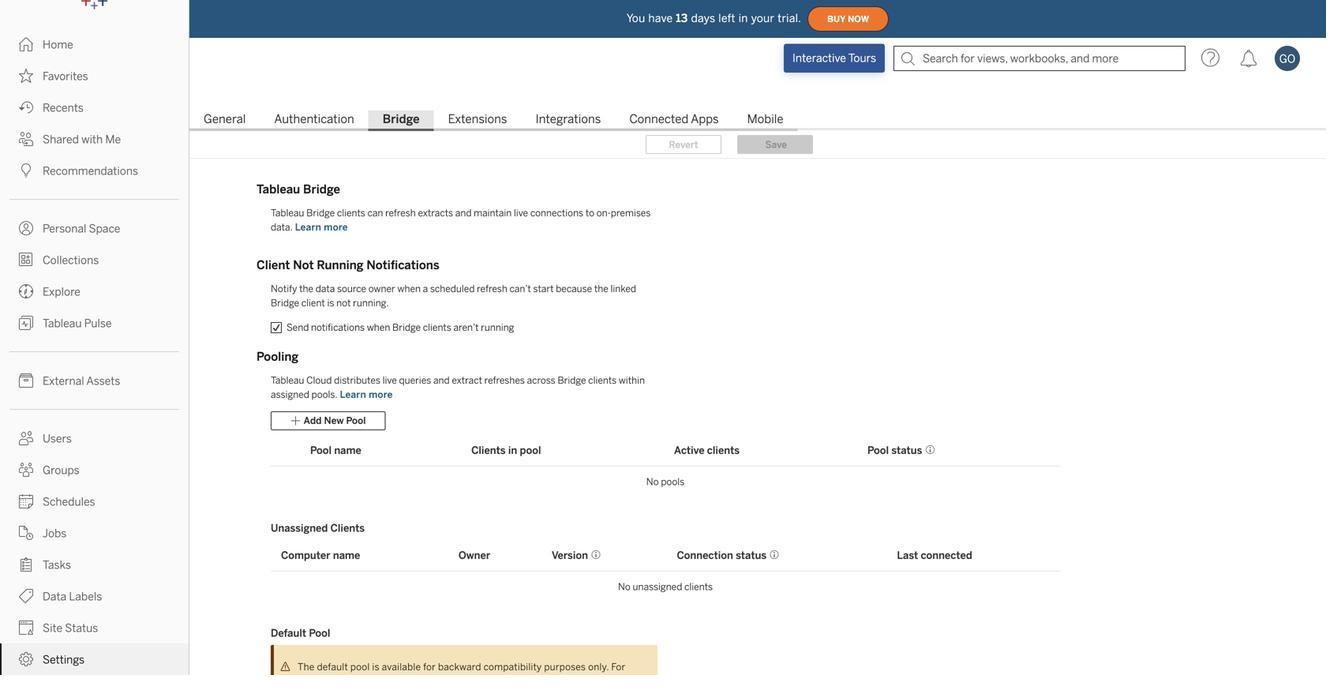 Task type: locate. For each thing, give the bounding box(es) containing it.
data.
[[271, 221, 293, 233]]

1 horizontal spatial refresh
[[477, 283, 508, 295]]

refresh inside 'tableau bridge clients can refresh extracts and maintain live connections to on-premises data.'
[[385, 207, 416, 219]]

tableau inside 'tableau cloud distributes live queries and extract refreshes across bridge clients within assigned pools.'
[[271, 375, 304, 386]]

0 vertical spatial status
[[892, 444, 923, 457]]

pool
[[520, 444, 541, 457], [350, 661, 370, 673]]

0 horizontal spatial when
[[367, 322, 390, 333]]

pool name
[[310, 444, 362, 457]]

default pool
[[271, 627, 330, 640]]

bridge down owner
[[392, 322, 421, 333]]

connection status
[[677, 549, 767, 562]]

owner
[[369, 283, 395, 295]]

clients down 'tableau cloud distributes live queries and extract refreshes across bridge clients within assigned pools.'
[[471, 444, 506, 457]]

1 vertical spatial learn
[[340, 389, 366, 400]]

0 vertical spatial clients
[[471, 444, 506, 457]]

0 horizontal spatial status
[[736, 549, 767, 562]]

client
[[257, 258, 290, 272]]

no left pools
[[646, 476, 659, 488]]

bridge down tableau bridge
[[306, 207, 335, 219]]

pool inside the default pool is available for backward compatibility purposes only. for
[[350, 661, 370, 673]]

name down unassigned clients
[[333, 549, 360, 562]]

1 vertical spatial live
[[383, 375, 397, 386]]

source
[[337, 283, 366, 295]]

main navigation. press the up and down arrow keys to access links. element
[[0, 28, 189, 675]]

favorites link
[[0, 60, 189, 92]]

0 horizontal spatial clients
[[330, 522, 365, 535]]

1 horizontal spatial pool
[[520, 444, 541, 457]]

and left extract
[[433, 375, 450, 386]]

send notifications when bridge clients aren't running
[[287, 322, 514, 333]]

1 the from the left
[[299, 283, 313, 295]]

2 the from the left
[[594, 283, 609, 295]]

0 vertical spatial name
[[334, 444, 362, 457]]

when inside notify the data source owner when a scheduled refresh can't start because the linked bridge client is not running.
[[398, 283, 421, 295]]

0 horizontal spatial the
[[299, 283, 313, 295]]

clients left can
[[337, 207, 365, 219]]

warning image
[[280, 661, 291, 672]]

0 horizontal spatial no
[[618, 581, 631, 593]]

more for distributes
[[369, 389, 393, 400]]

0 vertical spatial more
[[324, 221, 348, 233]]

personal space link
[[0, 212, 189, 244]]

refreshes
[[485, 375, 525, 386]]

1 vertical spatial name
[[333, 549, 360, 562]]

your
[[751, 12, 775, 25]]

learn right data.
[[295, 221, 321, 233]]

no unassigned clients
[[618, 581, 713, 593]]

bridge inside 'tableau bridge clients can refresh extracts and maintain live connections to on-premises data.'
[[306, 207, 335, 219]]

the
[[299, 283, 313, 295], [594, 283, 609, 295]]

refresh right can
[[385, 207, 416, 219]]

1 horizontal spatial no
[[646, 476, 659, 488]]

and right the extracts at the top left of page
[[455, 207, 472, 219]]

learn for data.
[[295, 221, 321, 233]]

revert
[[669, 139, 698, 150]]

0 horizontal spatial and
[[433, 375, 450, 386]]

me
[[105, 133, 121, 146]]

extracts
[[418, 207, 453, 219]]

space
[[89, 222, 120, 235]]

refresh left can't
[[477, 283, 508, 295]]

1 vertical spatial and
[[433, 375, 450, 386]]

more down distributes
[[369, 389, 393, 400]]

pool
[[310, 444, 332, 457], [868, 444, 889, 457], [309, 627, 330, 640]]

assets
[[86, 375, 120, 388]]

0 vertical spatial learn more link
[[293, 221, 350, 234]]

learn more link down distributes
[[338, 388, 395, 401]]

is left not
[[327, 297, 334, 309]]

sub-spaces tab list
[[190, 111, 1327, 131]]

0 horizontal spatial live
[[383, 375, 397, 386]]

running.
[[353, 297, 389, 309]]

0 horizontal spatial is
[[327, 297, 334, 309]]

0 horizontal spatial in
[[508, 444, 517, 457]]

no for active clients
[[646, 476, 659, 488]]

0 vertical spatial when
[[398, 283, 421, 295]]

tableau inside 'tableau bridge clients can refresh extracts and maintain live connections to on-premises data.'
[[271, 207, 304, 219]]

learn more down distributes
[[340, 389, 393, 400]]

explore link
[[0, 276, 189, 307]]

1 vertical spatial clients
[[330, 522, 365, 535]]

running
[[481, 322, 514, 333]]

not
[[293, 258, 314, 272]]

0 horizontal spatial more
[[324, 221, 348, 233]]

schedules link
[[0, 486, 189, 517]]

the
[[298, 661, 315, 673]]

1 horizontal spatial the
[[594, 283, 609, 295]]

learn more right data.
[[295, 221, 348, 233]]

default
[[317, 661, 348, 673]]

clients
[[471, 444, 506, 457], [330, 522, 365, 535]]

not
[[337, 297, 351, 309]]

no left unassigned
[[618, 581, 631, 593]]

navigation containing general
[[190, 107, 1327, 131]]

home link
[[0, 28, 189, 60]]

0 horizontal spatial learn
[[295, 221, 321, 233]]

when left a
[[398, 283, 421, 295]]

is left available
[[372, 661, 380, 673]]

tableau for tableau cloud distributes live queries and extract refreshes across bridge clients within assigned pools.
[[271, 375, 304, 386]]

1 vertical spatial no
[[618, 581, 631, 593]]

learn more link for clients
[[293, 221, 350, 234]]

notifications
[[311, 322, 365, 333]]

is inside notify the data source owner when a scheduled refresh can't start because the linked bridge client is not running.
[[327, 297, 334, 309]]

data labels
[[43, 590, 102, 603]]

bridge inside 'tableau cloud distributes live queries and extract refreshes across bridge clients within assigned pools.'
[[558, 375, 586, 386]]

only.
[[588, 661, 609, 673]]

1 vertical spatial learn more
[[340, 389, 393, 400]]

premises
[[611, 207, 651, 219]]

unassigned
[[633, 581, 682, 593]]

when down running.
[[367, 322, 390, 333]]

1 horizontal spatial status
[[892, 444, 923, 457]]

when
[[398, 283, 421, 295], [367, 322, 390, 333]]

status
[[892, 444, 923, 457], [736, 549, 767, 562]]

1 vertical spatial pool
[[350, 661, 370, 673]]

revert button
[[646, 135, 722, 154]]

the up client
[[299, 283, 313, 295]]

0 horizontal spatial pool
[[350, 661, 370, 673]]

backward
[[438, 661, 481, 673]]

live left queries
[[383, 375, 397, 386]]

in right left
[[739, 12, 748, 25]]

bridge left extensions
[[383, 112, 420, 126]]

clients inside 'tableau bridge clients can refresh extracts and maintain live connections to on-premises data.'
[[337, 207, 365, 219]]

1 horizontal spatial is
[[372, 661, 380, 673]]

1 horizontal spatial when
[[398, 283, 421, 295]]

1 vertical spatial is
[[372, 661, 380, 673]]

clients left within
[[588, 375, 617, 386]]

1 horizontal spatial clients
[[471, 444, 506, 457]]

main content
[[190, 79, 1327, 675]]

0 horizontal spatial refresh
[[385, 207, 416, 219]]

pool right default
[[350, 661, 370, 673]]

status
[[65, 622, 98, 635]]

pool for default
[[350, 661, 370, 673]]

pulse
[[84, 317, 112, 330]]

site status
[[43, 622, 98, 635]]

learn more for clients
[[295, 221, 348, 233]]

extract
[[452, 375, 482, 386]]

1 vertical spatial status
[[736, 549, 767, 562]]

explore
[[43, 285, 80, 298]]

tableau bridge clients can refresh extracts and maintain live connections to on-premises data.
[[271, 207, 651, 233]]

settings
[[43, 653, 85, 666]]

tasks
[[43, 559, 71, 572]]

learn down distributes
[[340, 389, 366, 400]]

more for clients
[[324, 221, 348, 233]]

maintain
[[474, 207, 512, 219]]

name for pool name
[[334, 444, 362, 457]]

bridge down authentication
[[303, 182, 340, 197]]

pool down "across"
[[520, 444, 541, 457]]

learn more
[[295, 221, 348, 233], [340, 389, 393, 400]]

clients left aren't at left top
[[423, 322, 451, 333]]

1 vertical spatial refresh
[[477, 283, 508, 295]]

learn more link
[[293, 221, 350, 234], [338, 388, 395, 401]]

1 horizontal spatial learn
[[340, 389, 366, 400]]

bridge down notify
[[271, 297, 299, 309]]

and
[[455, 207, 472, 219], [433, 375, 450, 386]]

0 vertical spatial learn more
[[295, 221, 348, 233]]

bridge inside sub-spaces tab list
[[383, 112, 420, 126]]

unassigned
[[271, 522, 328, 535]]

clients up the computer name
[[330, 522, 365, 535]]

tableau for tableau pulse
[[43, 317, 82, 330]]

navigation
[[190, 107, 1327, 131]]

refresh
[[385, 207, 416, 219], [477, 283, 508, 295]]

jobs link
[[0, 517, 189, 549]]

0 vertical spatial is
[[327, 297, 334, 309]]

0 vertical spatial pool
[[520, 444, 541, 457]]

live inside 'tableau cloud distributes live queries and extract refreshes across bridge clients within assigned pools.'
[[383, 375, 397, 386]]

name for computer name
[[333, 549, 360, 562]]

is
[[327, 297, 334, 309], [372, 661, 380, 673]]

learn more link up not
[[293, 221, 350, 234]]

in down refreshes
[[508, 444, 517, 457]]

the left the linked
[[594, 283, 609, 295]]

computer
[[281, 549, 331, 562]]

1 horizontal spatial live
[[514, 207, 528, 219]]

1 horizontal spatial and
[[455, 207, 472, 219]]

0 vertical spatial and
[[455, 207, 472, 219]]

client not running notifications
[[257, 258, 440, 272]]

live right maintain
[[514, 207, 528, 219]]

0 vertical spatial no
[[646, 476, 659, 488]]

pooling
[[257, 350, 299, 364]]

0 vertical spatial live
[[514, 207, 528, 219]]

notify the data source owner when a scheduled refresh can't start because the linked bridge client is not running.
[[271, 283, 636, 309]]

pool for pool name
[[310, 444, 332, 457]]

no for connection status
[[618, 581, 631, 593]]

external assets
[[43, 375, 120, 388]]

tableau inside main navigation. press the up and down arrow keys to access links. element
[[43, 317, 82, 330]]

compatibility
[[484, 661, 542, 673]]

and inside 'tableau bridge clients can refresh extracts and maintain live connections to on-premises data.'
[[455, 207, 472, 219]]

available
[[382, 661, 421, 673]]

0 vertical spatial refresh
[[385, 207, 416, 219]]

more up "running"
[[324, 221, 348, 233]]

pool for pool status
[[868, 444, 889, 457]]

version
[[552, 549, 588, 562]]

bridge right "across"
[[558, 375, 586, 386]]

left
[[719, 12, 736, 25]]

authentication
[[274, 112, 354, 126]]

1 vertical spatial more
[[369, 389, 393, 400]]

tableau pulse
[[43, 317, 112, 330]]

1 horizontal spatial more
[[369, 389, 393, 400]]

is inside the default pool is available for backward compatibility purposes only. for
[[372, 661, 380, 673]]

1 vertical spatial learn more link
[[338, 388, 395, 401]]

external assets link
[[0, 365, 189, 396]]

clients down the connection
[[685, 581, 713, 593]]

name down pools.
[[334, 444, 362, 457]]

start
[[533, 283, 554, 295]]

1 horizontal spatial in
[[739, 12, 748, 25]]

running
[[317, 258, 364, 272]]

0 vertical spatial learn
[[295, 221, 321, 233]]



Task type: describe. For each thing, give the bounding box(es) containing it.
general
[[204, 112, 246, 126]]

settings link
[[0, 644, 189, 675]]

tasks link
[[0, 549, 189, 580]]

labels
[[69, 590, 102, 603]]

tableau for tableau bridge
[[257, 182, 300, 197]]

cloud
[[306, 375, 332, 386]]

within
[[619, 375, 645, 386]]

scheduled
[[430, 283, 475, 295]]

pools.
[[312, 389, 338, 400]]

users link
[[0, 422, 189, 454]]

external
[[43, 375, 84, 388]]

tableau for tableau bridge clients can refresh extracts and maintain live connections to on-premises data.
[[271, 207, 304, 219]]

learn more for distributes
[[340, 389, 393, 400]]

linked
[[611, 283, 636, 295]]

groups link
[[0, 454, 189, 486]]

for
[[423, 661, 436, 673]]

with
[[81, 133, 103, 146]]

1 vertical spatial in
[[508, 444, 517, 457]]

connected
[[921, 549, 973, 562]]

trial.
[[778, 12, 802, 25]]

shared
[[43, 133, 79, 146]]

shared with me link
[[0, 123, 189, 155]]

queries
[[399, 375, 431, 386]]

notifications
[[367, 258, 440, 272]]

1 vertical spatial when
[[367, 322, 390, 333]]

active clients
[[674, 444, 740, 457]]

home
[[43, 38, 73, 51]]

clients right active
[[707, 444, 740, 457]]

status for connection status
[[736, 549, 767, 562]]

recommendations link
[[0, 155, 189, 186]]

data
[[316, 283, 335, 295]]

recents link
[[0, 92, 189, 123]]

default
[[271, 627, 306, 640]]

a
[[423, 283, 428, 295]]

tableau cloud distributes live queries and extract refreshes across bridge clients within assigned pools.
[[271, 375, 645, 400]]

interactive tours
[[793, 52, 876, 65]]

recommendations
[[43, 165, 138, 178]]

and inside 'tableau cloud distributes live queries and extract refreshes across bridge clients within assigned pools.'
[[433, 375, 450, 386]]

you have 13 days left in your trial.
[[627, 12, 802, 25]]

buy
[[828, 14, 846, 24]]

connected apps
[[630, 112, 719, 126]]

learn more link for distributes
[[338, 388, 395, 401]]

refresh inside notify the data source owner when a scheduled refresh can't start because the linked bridge client is not running.
[[477, 283, 508, 295]]

clients inside 'tableau cloud distributes live queries and extract refreshes across bridge clients within assigned pools.'
[[588, 375, 617, 386]]

tours
[[849, 52, 876, 65]]

data
[[43, 590, 66, 603]]

you
[[627, 12, 645, 25]]

assigned
[[271, 389, 309, 400]]

clients in pool
[[471, 444, 541, 457]]

to
[[586, 207, 595, 219]]

can't
[[510, 283, 531, 295]]

no pools
[[646, 476, 685, 488]]

connection
[[677, 549, 733, 562]]

across
[[527, 375, 556, 386]]

13
[[676, 12, 688, 25]]

client
[[301, 297, 325, 309]]

connections
[[530, 207, 584, 219]]

distributes
[[334, 375, 381, 386]]

apps
[[691, 112, 719, 126]]

purposes
[[544, 661, 586, 673]]

main content containing general
[[190, 79, 1327, 675]]

for
[[611, 661, 626, 673]]

send
[[287, 322, 309, 333]]

data labels link
[[0, 580, 189, 612]]

can
[[368, 207, 383, 219]]

learn for pools.
[[340, 389, 366, 400]]

pool status
[[868, 444, 923, 457]]

recents
[[43, 101, 84, 114]]

live inside 'tableau bridge clients can refresh extracts and maintain live connections to on-premises data.'
[[514, 207, 528, 219]]

active
[[674, 444, 705, 457]]

bridge inside notify the data source owner when a scheduled refresh can't start because the linked bridge client is not running.
[[271, 297, 299, 309]]

personal space
[[43, 222, 120, 235]]

buy now button
[[808, 6, 889, 32]]

collections link
[[0, 244, 189, 276]]

now
[[848, 14, 869, 24]]

0 vertical spatial in
[[739, 12, 748, 25]]

last connected
[[897, 549, 973, 562]]

jobs
[[43, 527, 67, 540]]

collections
[[43, 254, 99, 267]]

status for pool status
[[892, 444, 923, 457]]

notify
[[271, 283, 297, 295]]

interactive
[[793, 52, 846, 65]]

groups
[[43, 464, 80, 477]]

personal
[[43, 222, 86, 235]]

because
[[556, 283, 592, 295]]

Search for views, workbooks, and more text field
[[894, 46, 1186, 71]]

pool for in
[[520, 444, 541, 457]]

on-
[[597, 207, 611, 219]]



Task type: vqa. For each thing, say whether or not it's contained in the screenshot.
purposes
yes



